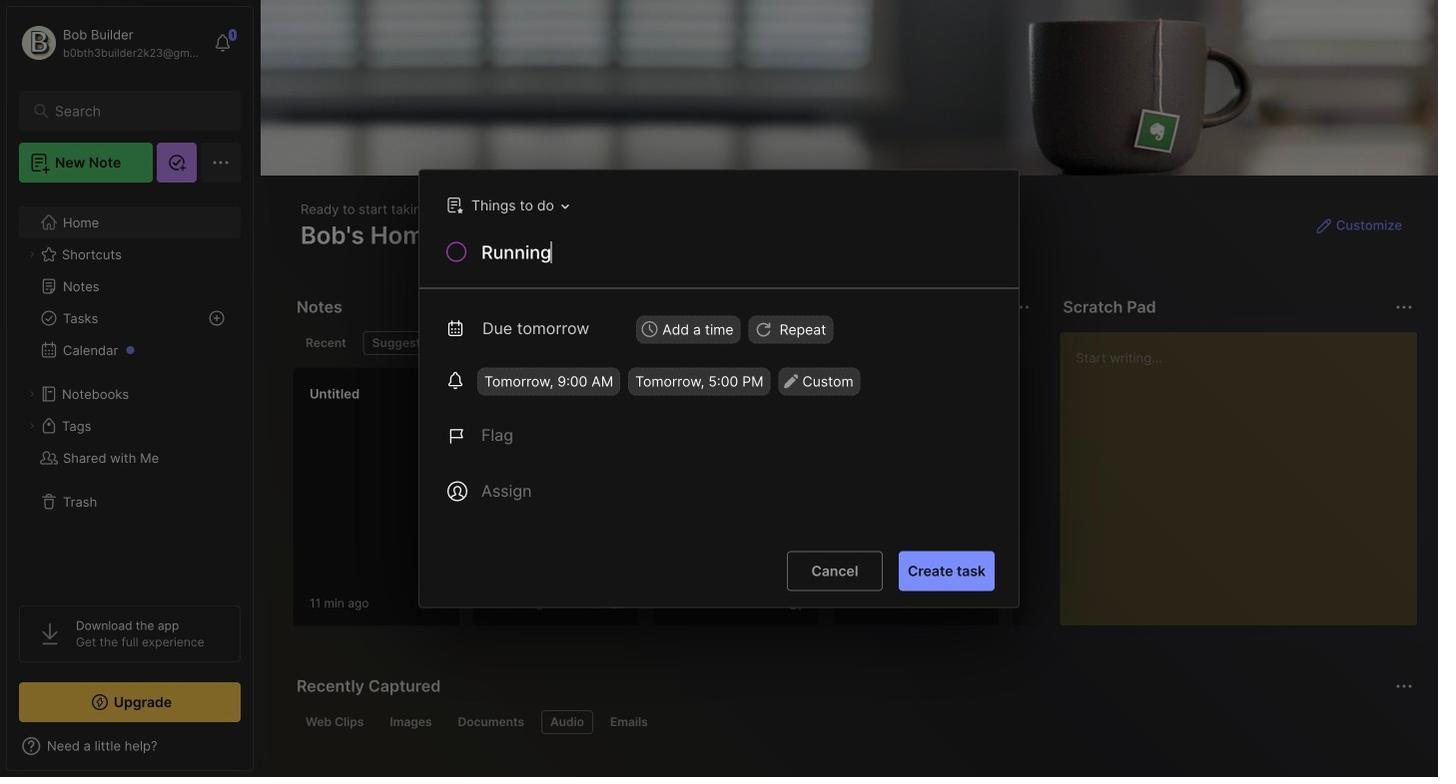 Task type: describe. For each thing, give the bounding box(es) containing it.
Go to note or move task field
[[436, 191, 576, 220]]

Search text field
[[55, 102, 214, 121]]

2 tab list from the top
[[297, 711, 1410, 735]]

main element
[[0, 0, 260, 778]]

tree inside main element
[[7, 195, 253, 588]]

1 tab list from the top
[[297, 332, 1027, 356]]

none search field inside main element
[[55, 99, 214, 123]]



Task type: locate. For each thing, give the bounding box(es) containing it.
1 vertical spatial tab list
[[297, 711, 1410, 735]]

tab list
[[297, 332, 1027, 356], [297, 711, 1410, 735]]

0 vertical spatial tab list
[[297, 332, 1027, 356]]

expand notebooks image
[[26, 388, 38, 400]]

expand tags image
[[26, 420, 38, 432]]

row group
[[293, 368, 1191, 639]]

Start writing… text field
[[1076, 333, 1416, 610]]

tab
[[297, 332, 355, 356], [363, 332, 444, 356], [297, 711, 373, 735], [381, 711, 441, 735], [449, 711, 533, 735], [541, 711, 593, 735], [601, 711, 657, 735]]

tree
[[7, 195, 253, 588]]

Enter task text field
[[479, 240, 995, 269]]

None search field
[[55, 99, 214, 123]]



Task type: vqa. For each thing, say whether or not it's contained in the screenshot.
row group
yes



